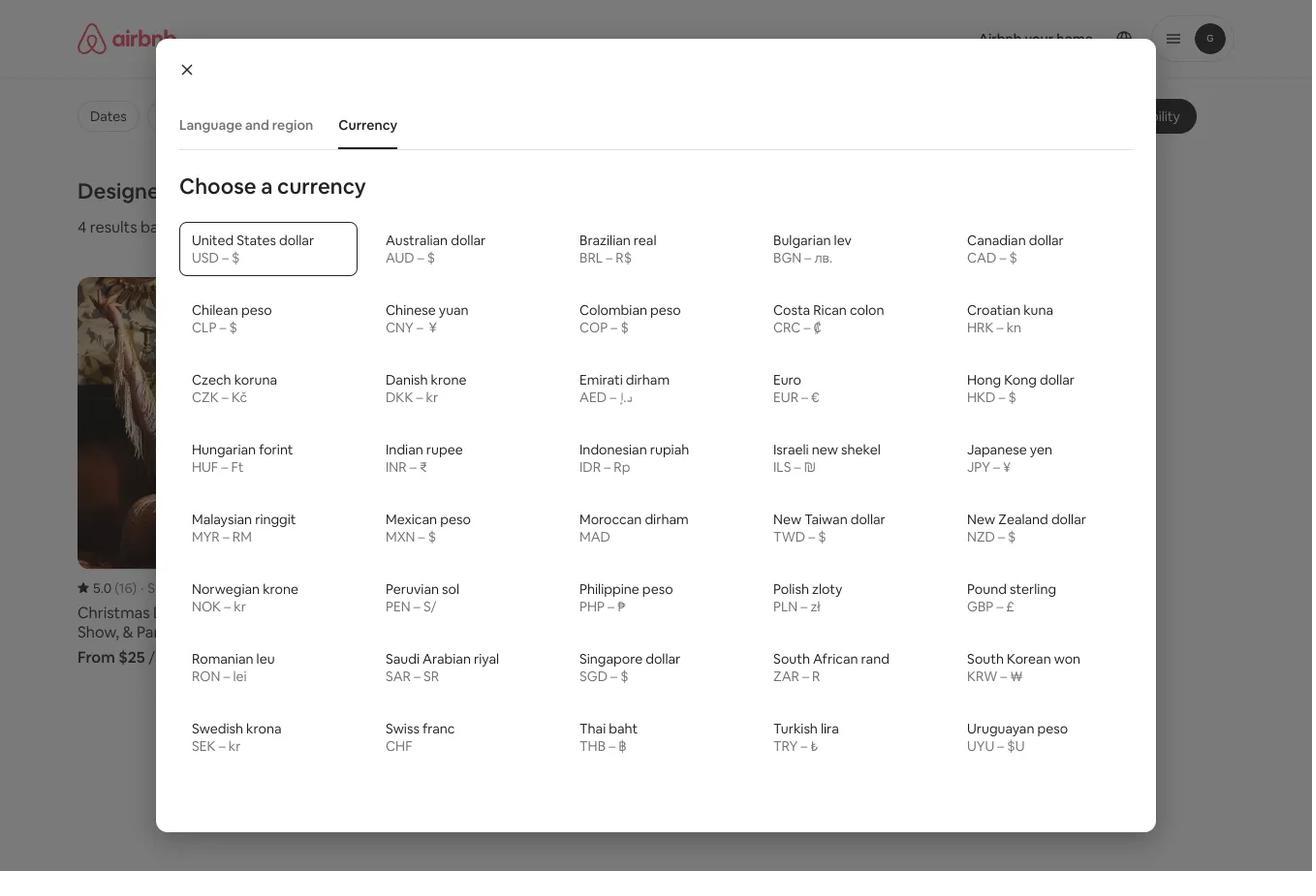 Task type: locate. For each thing, give the bounding box(es) containing it.
swiss
[[386, 720, 420, 738]]

2 $25 from the left
[[588, 647, 614, 667]]

uruguayan
[[968, 720, 1035, 738]]

$ inside colombian peso cop – $
[[621, 319, 629, 336]]

0 horizontal spatial krone
[[263, 581, 299, 598]]

south inside south african rand zar – r
[[774, 651, 810, 668]]

– left s/
[[414, 598, 421, 616]]

kr for sek – kr
[[229, 738, 241, 755]]

/ down ₱
[[618, 647, 624, 667]]

– inside czech koruna czk – kč
[[222, 389, 229, 406]]

( right 5.0
[[115, 579, 119, 597]]

idr
[[580, 459, 601, 476]]

– inside "saudi arabian riyal sar – sr"
[[414, 668, 421, 685]]

canadian
[[968, 232, 1026, 249]]

0 vertical spatial accessibility
[[1105, 108, 1181, 125]]

– left ₱
[[608, 598, 615, 616]]

– for brazilian real brl – r$
[[606, 249, 613, 267]]

from $25 / person inside transformative thinking-positive thinking with a paralympian group
[[547, 647, 678, 667]]

– inside uruguayan peso uyu – $u
[[998, 738, 1005, 755]]

– for philippine peso php – ₱
[[608, 598, 615, 616]]

baht
[[609, 720, 638, 738]]

– for peruvian sol pen – s/
[[414, 598, 421, 616]]

/ down the · spain
[[149, 647, 155, 667]]

united for united kingdom
[[867, 579, 909, 597]]

$ right aud
[[427, 249, 435, 267]]

1 horizontal spatial krone
[[431, 371, 467, 389]]

pln
[[774, 598, 798, 616]]

1 vertical spatial filters
[[245, 217, 285, 237]]

dollar right canadian
[[1029, 232, 1064, 249]]

· right 323
[[627, 579, 631, 597]]

– inside indian rupee inr – ₹
[[410, 459, 417, 476]]

1 vertical spatial designed for accessibility
[[78, 177, 335, 205]]

0 horizontal spatial )
[[132, 579, 137, 597]]

1 vertical spatial united
[[867, 579, 909, 597]]

new inside new zealand dollar nzd – $
[[968, 511, 996, 528]]

/ for 4.96
[[850, 647, 857, 667]]

1 horizontal spatial filters
[[294, 108, 330, 125]]

1 horizontal spatial designed for accessibility
[[1022, 108, 1181, 125]]

– right mxn
[[418, 528, 425, 546]]

from down 5.0
[[78, 647, 115, 667]]

$ inside hong kong dollar hkd – $
[[1009, 389, 1017, 406]]

choose a language and currency element
[[168, 101, 1145, 788]]

new for nzd
[[968, 511, 996, 528]]

– for hungarian forint huf – ft
[[221, 459, 228, 476]]

– right sgd
[[611, 668, 618, 685]]

– right aud
[[418, 249, 424, 267]]

– inside hungarian forint huf – ft
[[221, 459, 228, 476]]

– left $u
[[998, 738, 1005, 755]]

– inside "brazilian real brl – r$"
[[606, 249, 613, 267]]

–
[[222, 249, 229, 267], [418, 249, 424, 267], [606, 249, 613, 267], [805, 249, 812, 267], [1000, 249, 1007, 267], [220, 319, 226, 336], [417, 319, 423, 336], [611, 319, 618, 336], [804, 319, 811, 336], [997, 319, 1004, 336], [222, 389, 229, 406], [416, 389, 423, 406], [610, 389, 617, 406], [802, 389, 809, 406], [999, 389, 1006, 406], [221, 459, 228, 476], [410, 459, 417, 476], [604, 459, 611, 476], [794, 459, 801, 476], [994, 459, 1000, 476], [223, 528, 230, 546], [418, 528, 425, 546], [809, 528, 816, 546], [999, 528, 1005, 546], [224, 598, 231, 616], [414, 598, 421, 616], [608, 598, 615, 616], [801, 598, 808, 616], [997, 598, 1004, 616], [223, 668, 230, 685], [414, 668, 421, 685], [611, 668, 618, 685], [803, 668, 810, 685], [1001, 668, 1008, 685], [219, 738, 226, 755], [609, 738, 616, 755], [801, 738, 808, 755], [998, 738, 1005, 755]]

designed down profile element
[[1022, 108, 1081, 125]]

hong
[[968, 371, 1002, 389]]

– for mexican peso mxn – $
[[418, 528, 425, 546]]

– for indonesian rupiah idr – rp
[[604, 459, 611, 476]]

dollar inside singapore dollar sgd – $
[[646, 651, 681, 668]]

dollar right singapore
[[646, 651, 681, 668]]

$25 down the 16
[[118, 647, 145, 667]]

krone inside the norwegian krone nok – kr
[[263, 581, 299, 598]]

peso right $u
[[1038, 720, 1069, 738]]

0 horizontal spatial filters
[[245, 217, 285, 237]]

person for 5.0
[[159, 647, 208, 667]]

– for turkish lira try – ₺
[[801, 738, 808, 755]]

choose
[[179, 172, 256, 200]]

peso for colombian peso cop – $
[[651, 302, 681, 319]]

dollar right 'australian'
[[451, 232, 486, 249]]

– left '¥'
[[994, 459, 1000, 476]]

– inside pound sterling gbp – £
[[997, 598, 1004, 616]]

· right the 16
[[141, 579, 144, 597]]

kr right 'sek'
[[229, 738, 241, 755]]

– inside costa rican colon crc – ₡
[[804, 319, 811, 336]]

1 from $25 / person from the left
[[78, 647, 208, 667]]

4 / from the left
[[850, 647, 857, 667]]

0 horizontal spatial $25
[[118, 647, 145, 667]]

pound
[[968, 581, 1007, 598]]

– left ﺩ.ﺇ at the top
[[610, 389, 617, 406]]

peso right the chilean
[[241, 302, 272, 319]]

– for malaysian ringgit myr – rm
[[223, 528, 230, 546]]

from $13 / person
[[781, 647, 910, 667]]

– left the £
[[997, 598, 1004, 616]]

dirham right "moroccan" on the left bottom of page
[[645, 511, 689, 528]]

(
[[115, 579, 119, 597], [592, 579, 596, 597], [827, 579, 831, 597]]

new inside new taiwan dollar twd – $
[[774, 511, 802, 528]]

dollar inside australian dollar aud – $
[[451, 232, 486, 249]]

krone inside danish krone dkk – kr
[[431, 371, 467, 389]]

dirham inside emirati dirham aed – ﺩ.ﺇ
[[626, 371, 670, 389]]

person inside transformative thinking-positive thinking with a paralympian group
[[628, 647, 678, 667]]

$ right clp
[[229, 319, 237, 336]]

indian
[[386, 441, 423, 459]]

peso inside the chilean peso clp – $
[[241, 302, 272, 319]]

mxn
[[386, 528, 415, 546]]

4 person from the left
[[860, 647, 910, 667]]

– right usd at the top
[[222, 249, 229, 267]]

– left €
[[802, 389, 809, 406]]

designed for accessibility element
[[1022, 108, 1181, 125]]

1 vertical spatial dirham
[[645, 511, 689, 528]]

₩
[[1011, 668, 1023, 685]]

person for (
[[628, 647, 678, 667]]

– inside mexican peso mxn – $
[[418, 528, 425, 546]]

1 horizontal spatial south
[[968, 651, 1004, 668]]

– inside 'polish zloty pln – zł'
[[801, 598, 808, 616]]

– right hkd
[[999, 389, 1006, 406]]

0 vertical spatial designed for accessibility
[[1022, 108, 1181, 125]]

dirham for moroccan dirham mad
[[645, 511, 689, 528]]

singapore
[[580, 651, 643, 668]]

2 ) from the left
[[619, 579, 624, 597]]

0 vertical spatial kr
[[426, 389, 438, 406]]

– left лв.
[[805, 249, 812, 267]]

dollar right 'zealand'
[[1052, 511, 1087, 528]]

1 new from the left
[[774, 511, 802, 528]]

history
[[310, 108, 355, 125]]

0 vertical spatial designed
[[1022, 108, 1081, 125]]

ron
[[192, 668, 220, 685]]

from up sgd
[[547, 647, 584, 667]]

costa
[[774, 302, 811, 319]]

3 from from the left
[[781, 647, 819, 667]]

/ inside 'christmas drag queen quiz, show, & party live from spain' group
[[149, 647, 155, 667]]

1 horizontal spatial from
[[547, 647, 584, 667]]

costa rican colon crc – ₡
[[774, 302, 885, 336]]

taiwan
[[805, 511, 848, 528]]

polish zloty pln – zł
[[774, 581, 843, 616]]

sgd
[[580, 668, 608, 685]]

from $25 / person inside 'christmas drag queen quiz, show, & party live from spain' group
[[78, 647, 208, 667]]

– inside the malaysian ringgit myr – rm
[[223, 528, 230, 546]]

filters right more
[[294, 108, 330, 125]]

designed for accessibility inside designed for accessibility button
[[1022, 108, 1181, 125]]

person down philippine peso php – ₱ at the bottom of the page
[[628, 647, 678, 667]]

indonesian rupiah idr – rp
[[580, 441, 690, 476]]

emirati dirham aed – ﺩ.ﺇ
[[580, 371, 670, 406]]

$25 inside transformative thinking-positive thinking with a paralympian group
[[588, 647, 614, 667]]

sar
[[386, 668, 411, 685]]

krona
[[246, 720, 282, 738]]

– inside hong kong dollar hkd – $
[[999, 389, 1006, 406]]

kr for nok – kr
[[234, 598, 246, 616]]

from $25 / person up sgd
[[547, 647, 678, 667]]

peso right mexican
[[440, 511, 471, 528]]

$ right twd
[[819, 528, 827, 546]]

from $25 / person up ron
[[78, 647, 208, 667]]

from inside cardiobox with a champion-all abilities group
[[781, 647, 819, 667]]

from inside group
[[78, 647, 115, 667]]

chilean
[[192, 302, 238, 319]]

1 $25 from the left
[[118, 647, 145, 667]]

0 horizontal spatial (
[[115, 579, 119, 597]]

1 horizontal spatial new
[[968, 511, 996, 528]]

ﺩ.ﺇ
[[620, 389, 632, 406]]

2 south from the left
[[968, 651, 1004, 668]]

1 horizontal spatial accessibility
[[1105, 108, 1181, 125]]

1 ) from the left
[[132, 579, 137, 597]]

– inside canadian dollar cad – $
[[1000, 249, 1007, 267]]

transformative thinking-positive thinking with a paralympian group
[[547, 277, 766, 667]]

– for thai baht thb – ฿
[[609, 738, 616, 755]]

– left ￥
[[417, 319, 423, 336]]

$ right 'cad'
[[1010, 249, 1018, 267]]

₱
[[618, 598, 626, 616]]

) up ₱
[[619, 579, 624, 597]]

1 from from the left
[[78, 647, 115, 667]]

0 vertical spatial united
[[192, 232, 234, 249]]

– left r
[[803, 668, 810, 685]]

– inside the turkish lira try – ₺
[[801, 738, 808, 755]]

1 south from the left
[[774, 651, 810, 668]]

0 horizontal spatial new
[[774, 511, 802, 528]]

2 from $25 / person from the left
[[547, 647, 678, 667]]

huf
[[192, 459, 218, 476]]

kr inside the norwegian krone nok – kr
[[234, 598, 246, 616]]

лв.
[[815, 249, 833, 267]]

states
[[237, 232, 276, 249]]

– inside 'israeli new shekel ils – ₪'
[[794, 459, 801, 476]]

from up zar
[[781, 647, 819, 667]]

united for united states dollar usd – $
[[192, 232, 234, 249]]

peso inside colombian peso cop – $
[[651, 302, 681, 319]]

1 person from the left
[[159, 647, 208, 667]]

0 horizontal spatial united
[[192, 232, 234, 249]]

dirham right 'emirati'
[[626, 371, 670, 389]]

· inside 'christmas drag queen quiz, show, & party live from spain' group
[[141, 579, 144, 597]]

0 vertical spatial filters
[[294, 108, 330, 125]]

dollar inside united states dollar usd – $
[[279, 232, 314, 249]]

rupiah
[[650, 441, 690, 459]]

person up ron
[[159, 647, 208, 667]]

– inside swedish krona sek – kr
[[219, 738, 226, 755]]

krone right the danish
[[431, 371, 467, 389]]

· inside transformative thinking-positive thinking with a paralympian group
[[627, 579, 631, 597]]

kr inside swedish krona sek – kr
[[229, 738, 241, 755]]

– inside thai baht thb – ฿
[[609, 738, 616, 755]]

$ inside mexican peso mxn – $
[[428, 528, 436, 546]]

0 horizontal spatial from
[[78, 647, 115, 667]]

– right 'cad'
[[1000, 249, 1007, 267]]

0 horizontal spatial south
[[774, 651, 810, 668]]

1 horizontal spatial united
[[867, 579, 909, 597]]

kr
[[426, 389, 438, 406], [234, 598, 246, 616], [229, 738, 241, 755]]

2 new from the left
[[968, 511, 996, 528]]

– for indian rupee inr – ₹
[[410, 459, 417, 476]]

1 vertical spatial designed
[[78, 177, 173, 205]]

designed up results
[[78, 177, 173, 205]]

south korean won krw – ₩
[[968, 651, 1081, 685]]

0 horizontal spatial ·
[[141, 579, 144, 597]]

– right dkk
[[416, 389, 423, 406]]

language
[[179, 116, 242, 134]]

dirham
[[626, 371, 670, 389], [645, 511, 689, 528]]

a
[[261, 172, 273, 200]]

– inside japanese yen jpy – ¥
[[994, 459, 1000, 476]]

·
[[141, 579, 144, 597], [627, 579, 631, 597]]

peso inside uruguayan peso uyu – $u
[[1038, 720, 1069, 738]]

) inside 'christmas drag queen quiz, show, & party live from spain' group
[[132, 579, 137, 597]]

( inside cardiobox with a champion-all abilities group
[[827, 579, 831, 597]]

filters right your
[[245, 217, 285, 237]]

– inside romanian leu ron – lei
[[223, 668, 230, 685]]

based
[[141, 217, 184, 237]]

( inside transformative thinking-positive thinking with a paralympian group
[[592, 579, 596, 597]]

) inside transformative thinking-positive thinking with a paralympian group
[[619, 579, 624, 597]]

dollar right kong
[[1040, 371, 1075, 389]]

– left kč
[[222, 389, 229, 406]]

2 from from the left
[[547, 647, 584, 667]]

tab list containing language and region
[[170, 101, 1133, 149]]

– inside bulgarian lev bgn – лв.
[[805, 249, 812, 267]]

) left the · spain
[[132, 579, 137, 597]]

– left "ft"
[[221, 459, 228, 476]]

person up sr
[[393, 647, 443, 667]]

2 person from the left
[[393, 647, 443, 667]]

united inside cardiobox with a champion-all abilities group
[[867, 579, 909, 597]]

$ right sgd
[[621, 668, 629, 685]]

1 horizontal spatial (
[[592, 579, 596, 597]]

person inside 'christmas drag queen quiz, show, & party live from spain' group
[[159, 647, 208, 667]]

2 ( from the left
[[592, 579, 596, 597]]

pen
[[386, 598, 411, 616]]

$ right mxn
[[428, 528, 436, 546]]

south left ₩
[[968, 651, 1004, 668]]

$ right nzd
[[1008, 528, 1016, 546]]

profile element
[[825, 0, 1235, 78]]

peso inside mexican peso mxn – $
[[440, 511, 471, 528]]

– right 'sek'
[[219, 738, 226, 755]]

$ inside united states dollar usd – $
[[232, 249, 240, 267]]

$ right usd at the top
[[232, 249, 240, 267]]

1 horizontal spatial )
[[619, 579, 624, 597]]

1 ( from the left
[[115, 579, 119, 597]]

nok
[[192, 598, 221, 616]]

– inside new zealand dollar nzd – $
[[999, 528, 1005, 546]]

– for singapore dollar sgd – $
[[611, 668, 618, 685]]

currency
[[277, 172, 366, 200]]

– inside colombian peso cop – $
[[611, 319, 618, 336]]

colombian peso cop – $
[[580, 302, 681, 336]]

– for chilean peso clp – $
[[220, 319, 226, 336]]

– left the kn
[[997, 319, 1004, 336]]

– for romanian leu ron – lei
[[223, 668, 230, 685]]

$25 up sgd
[[588, 647, 614, 667]]

twd
[[774, 528, 806, 546]]

from inside transformative thinking-positive thinking with a paralympian group
[[547, 647, 584, 667]]

1 horizontal spatial $25
[[588, 647, 614, 667]]

new for twd
[[774, 511, 802, 528]]

united inside united states dollar usd – $
[[192, 232, 234, 249]]

– left ₩
[[1001, 668, 1008, 685]]

dollar right taiwan
[[851, 511, 886, 528]]

/ up sar
[[383, 647, 390, 667]]

languages dialog
[[156, 39, 1157, 833]]

south left r
[[774, 651, 810, 668]]

person inside cardiobox with a champion-all abilities group
[[860, 647, 910, 667]]

) for 16
[[132, 579, 137, 597]]

1 horizontal spatial from $25 / person
[[547, 647, 678, 667]]

south inside the south korean won krw – ₩
[[968, 651, 1004, 668]]

rating 4.96 out of 5; 107 reviews image
[[781, 579, 856, 597]]

– inside emirati dirham aed – ﺩ.ﺇ
[[610, 389, 617, 406]]

1 vertical spatial kr
[[234, 598, 246, 616]]

dollar
[[279, 232, 314, 249], [451, 232, 486, 249], [1029, 232, 1064, 249], [1040, 371, 1075, 389], [851, 511, 886, 528], [1052, 511, 1087, 528], [646, 651, 681, 668]]

swiss franc chf
[[386, 720, 455, 755]]

brl
[[580, 249, 603, 267]]

dollar right states
[[279, 232, 314, 249]]

3 person from the left
[[628, 647, 678, 667]]

$ right hkd
[[1009, 389, 1017, 406]]

/ right $13
[[850, 647, 857, 667]]

new left 'zealand'
[[968, 511, 996, 528]]

– right the nok
[[224, 598, 231, 616]]

/ inside transformative thinking-positive thinking with a paralympian group
[[618, 647, 624, 667]]

2 horizontal spatial from
[[781, 647, 819, 667]]

currency button
[[329, 107, 407, 143]]

( inside 'christmas drag queen quiz, show, & party live from spain' group
[[115, 579, 119, 597]]

/ inside cardiobox with a champion-all abilities group
[[850, 647, 857, 667]]

– left zł
[[801, 598, 808, 616]]

person for 4.96
[[860, 647, 910, 667]]

– right twd
[[809, 528, 816, 546]]

– left '₪'
[[794, 459, 801, 476]]

kč
[[232, 389, 247, 406]]

1 horizontal spatial for
[[1084, 108, 1102, 125]]

$ right cop
[[621, 319, 629, 336]]

usd
[[192, 249, 219, 267]]

currency
[[339, 116, 398, 134]]

0 horizontal spatial accessibility
[[212, 177, 335, 205]]

colombian
[[580, 302, 648, 319]]

– inside australian dollar aud – $
[[418, 249, 424, 267]]

– inside the croatian kuna hrk – kn
[[997, 319, 1004, 336]]

netherlands
[[382, 579, 459, 597]]

1 horizontal spatial designed
[[1022, 108, 1081, 125]]

4.96
[[797, 579, 824, 597]]

( right 4.99
[[592, 579, 596, 597]]

– inside new taiwan dollar twd – $
[[809, 528, 816, 546]]

– right cop
[[611, 319, 618, 336]]

0 horizontal spatial from $25 / person
[[78, 647, 208, 667]]

– inside philippine peso php – ₱
[[608, 598, 615, 616]]

1 vertical spatial krone
[[263, 581, 299, 598]]

$25 inside 'christmas drag queen quiz, show, & party live from spain' group
[[118, 647, 145, 667]]

– right nzd
[[999, 528, 1005, 546]]

– inside peruvian sol pen – s/
[[414, 598, 421, 616]]

( right 4.96
[[827, 579, 831, 597]]

– inside indonesian rupiah idr – rp
[[604, 459, 611, 476]]

2 / from the left
[[383, 647, 390, 667]]

3 / from the left
[[618, 647, 624, 667]]

turkish lira try – ₺
[[774, 720, 839, 755]]

– inside chinese yuan cny – ￥
[[417, 319, 423, 336]]

2 · from the left
[[627, 579, 631, 597]]

3 ( from the left
[[827, 579, 831, 597]]

– inside south african rand zar – r
[[803, 668, 810, 685]]

1 / from the left
[[149, 647, 155, 667]]

– inside the chilean peso clp – $
[[220, 319, 226, 336]]

0 vertical spatial for
[[1084, 108, 1102, 125]]

– left ₺ in the right bottom of the page
[[801, 738, 808, 755]]

₪
[[804, 459, 816, 476]]

results
[[90, 217, 137, 237]]

new left taiwan
[[774, 511, 802, 528]]

1 vertical spatial accessibility
[[212, 177, 335, 205]]

– for canadian dollar cad – $
[[1000, 249, 1007, 267]]

2 horizontal spatial (
[[827, 579, 831, 597]]

)
[[132, 579, 137, 597], [619, 579, 624, 597]]

romanian leu ron – lei
[[192, 651, 275, 685]]

2 vertical spatial kr
[[229, 738, 241, 755]]

britain
[[673, 579, 713, 597]]

– left ₡
[[804, 319, 811, 336]]

– left the ฿
[[609, 738, 616, 755]]

$25 for ·
[[118, 647, 145, 667]]

jpy
[[968, 459, 991, 476]]

– left r$
[[606, 249, 613, 267]]

( for from $25
[[115, 579, 119, 597]]

kr inside danish krone dkk – kr
[[426, 389, 438, 406]]

– inside singapore dollar sgd – $
[[611, 668, 618, 685]]

person right african
[[860, 647, 910, 667]]

croatian
[[968, 302, 1021, 319]]

tab list
[[170, 101, 1133, 149]]

– for japanese yen jpy – ¥
[[994, 459, 1000, 476]]

1 horizontal spatial ·
[[627, 579, 631, 597]]

– left rp
[[604, 459, 611, 476]]

– left lei
[[223, 668, 230, 685]]

peso inside philippine peso php – ₱
[[643, 581, 673, 598]]

designed for accessibility
[[1022, 108, 1181, 125], [78, 177, 335, 205]]

for
[[1084, 108, 1102, 125], [178, 177, 207, 205]]

– left the ₹
[[410, 459, 417, 476]]

euro eur – €
[[774, 371, 820, 406]]

– inside the norwegian krone nok – kr
[[224, 598, 231, 616]]

$ inside australian dollar aud – $
[[427, 249, 435, 267]]

hungarian
[[192, 441, 256, 459]]

krone right norwegian
[[263, 581, 299, 598]]

canadian dollar cad – $
[[968, 232, 1064, 267]]

0 vertical spatial dirham
[[626, 371, 670, 389]]

– left sr
[[414, 668, 421, 685]]

) for 323
[[619, 579, 624, 597]]

0 horizontal spatial for
[[178, 177, 207, 205]]

dirham inside moroccan dirham mad
[[645, 511, 689, 528]]

– left rm
[[223, 528, 230, 546]]

south
[[774, 651, 810, 668], [968, 651, 1004, 668]]

1 · from the left
[[141, 579, 144, 597]]

peso right ₱
[[643, 581, 673, 598]]

south for zar
[[774, 651, 810, 668]]

peso right colombian
[[651, 302, 681, 319]]

kr right the nok
[[234, 598, 246, 616]]

– inside danish krone dkk – kr
[[416, 389, 423, 406]]

pound sterling gbp – £
[[968, 581, 1057, 616]]

kr right dkk
[[426, 389, 438, 406]]

swedish
[[192, 720, 243, 738]]

try
[[774, 738, 798, 755]]

₹
[[420, 459, 428, 476]]

0 vertical spatial krone
[[431, 371, 467, 389]]

rp
[[614, 459, 631, 476]]

– right clp
[[220, 319, 226, 336]]



Task type: vqa. For each thing, say whether or not it's contained in the screenshot.
the min corresponding to you
no



Task type: describe. For each thing, give the bounding box(es) containing it.
chilean peso clp – $
[[192, 302, 272, 336]]

eur
[[774, 389, 799, 406]]

peso for mexican peso mxn – $
[[440, 511, 471, 528]]

save this experience image
[[961, 293, 984, 316]]

lev
[[834, 232, 852, 249]]

from for ·
[[78, 647, 115, 667]]

/ inside group
[[383, 647, 390, 667]]

for inside designed for accessibility button
[[1084, 108, 1102, 125]]

new
[[812, 441, 839, 459]]

– for chinese yuan cny – ￥
[[417, 319, 423, 336]]

hong kong dollar hkd – $
[[968, 371, 1075, 406]]

₡
[[814, 319, 822, 336]]

saudi
[[386, 651, 420, 668]]

south for krw
[[968, 651, 1004, 668]]

chinese
[[386, 302, 436, 319]]

won
[[1055, 651, 1081, 668]]

zł
[[811, 598, 821, 616]]

peruvian sol pen – s/
[[386, 581, 460, 616]]

gbp
[[968, 598, 994, 616]]

aed
[[580, 389, 607, 406]]

5.0 ( 16 )
[[93, 579, 137, 597]]

uruguayan peso uyu – $u
[[968, 720, 1069, 755]]

$25 for 4.99
[[588, 647, 614, 667]]

croatian kuna hrk – kn
[[968, 302, 1054, 336]]

฿
[[619, 738, 627, 755]]

peso for philippine peso php – ₱
[[643, 581, 673, 598]]

– for croatian kuna hrk – kn
[[997, 319, 1004, 336]]

/ for (
[[618, 647, 624, 667]]

– for swedish krona sek – kr
[[219, 738, 226, 755]]

( for from $13
[[827, 579, 831, 597]]

leu
[[257, 651, 275, 668]]

bulgarian
[[774, 232, 831, 249]]

romanian
[[192, 651, 254, 668]]

– for norwegian krone nok – kr
[[224, 598, 231, 616]]

– for colombian peso cop – $
[[611, 319, 618, 336]]

kingdom
[[912, 579, 969, 597]]

brazilian real brl – r$
[[580, 232, 657, 267]]

ringgit
[[255, 511, 296, 528]]

$ inside canadian dollar cad – $
[[1010, 249, 1018, 267]]

– inside the south korean won krw – ₩
[[1001, 668, 1008, 685]]

christmas drag queen quiz, show, & party live from spain group
[[78, 277, 297, 667]]

turkish
[[774, 720, 818, 738]]

rupee
[[426, 441, 463, 459]]

save this experience image
[[257, 293, 280, 316]]

ft
[[231, 459, 244, 476]]

kr for dkk – kr
[[426, 389, 438, 406]]

4
[[78, 217, 87, 237]]

designed inside button
[[1022, 108, 1081, 125]]

rand
[[861, 651, 890, 668]]

accessibility inside button
[[1105, 108, 1181, 125]]

$ inside the chilean peso clp – $
[[229, 319, 237, 336]]

$ inside new zealand dollar nzd – $
[[1008, 528, 1016, 546]]

from $25 / person for spain
[[78, 647, 208, 667]]

history & culture
[[310, 108, 414, 125]]

dollar inside new taiwan dollar twd – $
[[851, 511, 886, 528]]

african
[[813, 651, 858, 668]]

spain
[[148, 579, 182, 597]]

great
[[635, 579, 670, 597]]

from $25 / person for (
[[547, 647, 678, 667]]

create a themed dammit/stress doll group
[[312, 277, 531, 667]]

– for australian dollar aud – $
[[418, 249, 424, 267]]

– for polish zloty pln – zł
[[801, 598, 808, 616]]

€
[[812, 389, 820, 406]]

czk
[[192, 389, 219, 406]]

norwegian krone nok – kr
[[192, 581, 299, 616]]

0 horizontal spatial designed
[[78, 177, 173, 205]]

dollar inside canadian dollar cad – $
[[1029, 232, 1064, 249]]

swedish krona sek – kr
[[192, 720, 282, 755]]

yuan
[[439, 302, 469, 319]]

r
[[813, 668, 821, 685]]

philippine
[[580, 581, 640, 598]]

cardiobox with a champion-all abilities group
[[781, 277, 1001, 667]]

/ for 5.0
[[149, 647, 155, 667]]

mad
[[580, 528, 611, 546]]

japanese
[[968, 441, 1027, 459]]

krw
[[968, 668, 998, 685]]

israeli new shekel ils – ₪
[[774, 441, 881, 476]]

your
[[209, 217, 241, 237]]

czech koruna czk – kč
[[192, 371, 277, 406]]

peso for chilean peso clp – $
[[241, 302, 272, 319]]

rating 5.0 out of 5; 16 reviews image
[[78, 579, 137, 597]]

– inside united states dollar usd – $
[[222, 249, 229, 267]]

hungarian forint huf – ft
[[192, 441, 293, 476]]

– inside euro eur – €
[[802, 389, 809, 406]]

history & culture button
[[295, 100, 430, 133]]

rating 4.99 out of 5; 323 reviews image
[[547, 579, 624, 597]]

from for 4.99
[[547, 647, 584, 667]]

– for danish krone dkk – kr
[[416, 389, 423, 406]]

singapore dollar sgd – $
[[580, 651, 681, 685]]

£
[[1007, 598, 1015, 616]]

designed for accessibility button
[[1006, 100, 1196, 133]]

filters inside button
[[294, 108, 330, 125]]

– for emirati dirham aed – ﺩ.ﺇ
[[610, 389, 617, 406]]

– for uruguayan peso uyu – $u
[[998, 738, 1005, 755]]

region
[[272, 116, 313, 134]]

indonesian
[[580, 441, 647, 459]]

dollar inside hong kong dollar hkd – $
[[1040, 371, 1075, 389]]

person inside create a themed dammit/stress doll group
[[393, 647, 443, 667]]

riyal
[[474, 651, 499, 668]]

$ inside singapore dollar sgd – $
[[621, 668, 629, 685]]

107
[[831, 579, 852, 597]]

– for czech koruna czk – kč
[[222, 389, 229, 406]]

chinese yuan cny – ￥
[[386, 302, 469, 336]]

thai baht thb – ฿
[[580, 720, 638, 755]]

krone for norwegian krone nok – kr
[[263, 581, 299, 598]]

– for pound sterling gbp – £
[[997, 598, 1004, 616]]

s/
[[424, 598, 437, 616]]

real
[[634, 232, 657, 249]]

korean
[[1007, 651, 1052, 668]]

peso for uruguayan peso uyu – $u
[[1038, 720, 1069, 738]]

language and region button
[[170, 107, 323, 143]]

￥
[[426, 319, 440, 336]]

inr
[[386, 459, 407, 476]]

php
[[580, 598, 605, 616]]

$ inside new taiwan dollar twd – $
[[819, 528, 827, 546]]

cny
[[386, 319, 414, 336]]

history & culture element
[[310, 108, 414, 125]]

hrk
[[968, 319, 994, 336]]

1 vertical spatial for
[[178, 177, 207, 205]]

tab list inside choose a language and currency element
[[170, 101, 1133, 149]]

dollar inside new zealand dollar nzd – $
[[1052, 511, 1087, 528]]

323
[[596, 579, 619, 597]]

5.0
[[93, 579, 112, 597]]

hkd
[[968, 389, 996, 406]]

0 horizontal spatial designed for accessibility
[[78, 177, 335, 205]]

euro
[[774, 371, 802, 389]]

bgn
[[774, 249, 802, 267]]

shekel
[[842, 441, 881, 459]]

moroccan
[[580, 511, 642, 528]]

dirham for emirati dirham aed – ﺩ.ﺇ
[[626, 371, 670, 389]]

– for bulgarian lev bgn – лв.
[[805, 249, 812, 267]]

kong
[[1005, 371, 1037, 389]]

rm
[[233, 528, 252, 546]]

emirati
[[580, 371, 623, 389]]

japanese yen jpy – ¥
[[968, 441, 1053, 476]]

indian rupee inr – ₹
[[386, 441, 463, 476]]

krone for danish krone dkk – kr
[[431, 371, 467, 389]]

philippine peso php – ₱
[[580, 581, 673, 616]]



